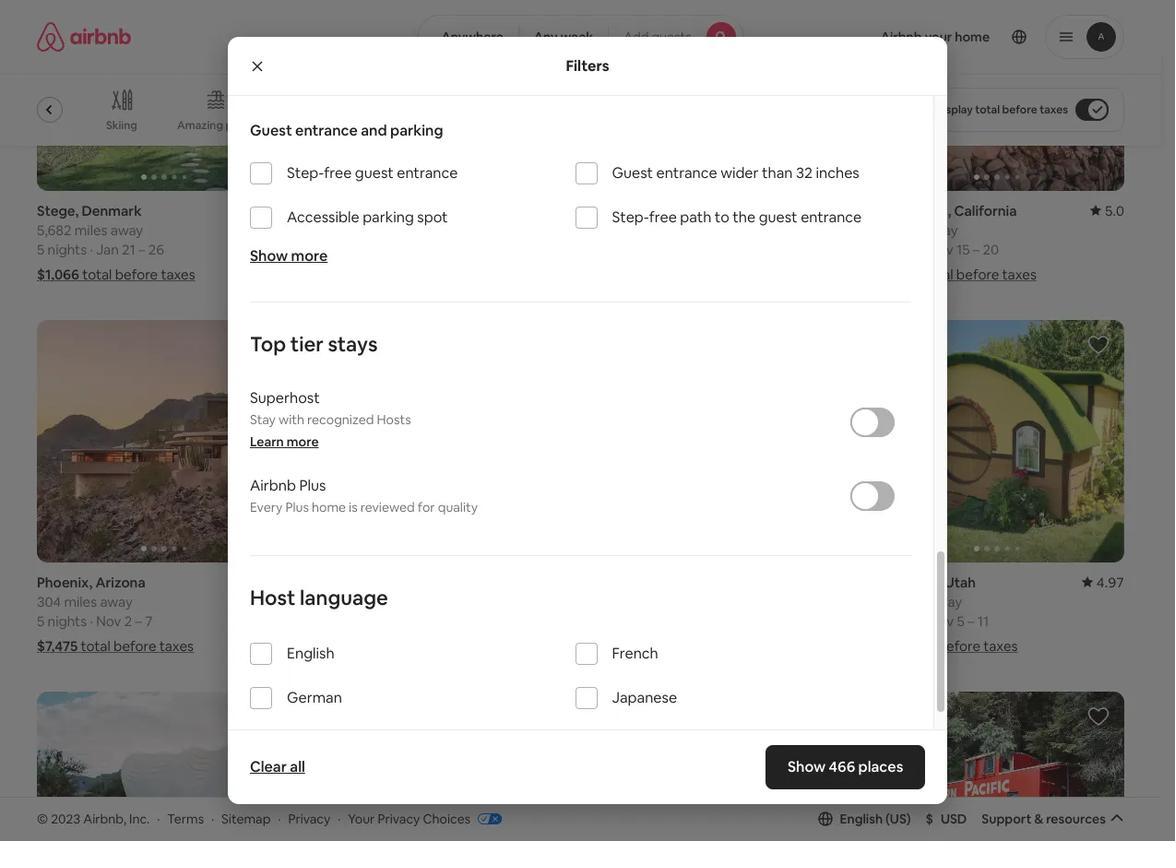 Task type: vqa. For each thing, say whether or not it's contained in the screenshot.
right 1
no



Task type: describe. For each thing, give the bounding box(es) containing it.
show left 466 at the bottom of page
[[788, 758, 826, 777]]

away inside ponta delgada, portugal 4,948 miles away
[[666, 221, 699, 239]]

english (us)
[[840, 811, 912, 828]]

japanese
[[612, 689, 678, 708]]

your privacy choices
[[348, 811, 471, 828]]

delgada,
[[633, 202, 691, 220]]

away inside stege, denmark 5,682 miles away 5 nights · jan 21 – 26 $1,066 total before taxes
[[111, 221, 143, 239]]

support
[[982, 811, 1032, 828]]

recognized
[[307, 412, 374, 429]]

entrance left and
[[295, 121, 358, 141]]

0 horizontal spatial guest
[[355, 164, 394, 183]]

superhost stay with recognized hosts learn more
[[250, 389, 411, 451]]

uk
[[372, 202, 392, 220]]

taxes inside stege, denmark 5,682 miles away 5 nights · jan 21 – 26 $1,066 total before taxes
[[161, 266, 195, 283]]

pools
[[226, 118, 254, 133]]

miles inside joshua tree, california 111 miles away nov 15 – 20 total before taxes
[[890, 221, 923, 239]]

superhost
[[250, 389, 320, 408]]

guests
[[652, 29, 692, 45]]

· right 'terms'
[[211, 811, 214, 828]]

with
[[279, 412, 305, 429]]

the
[[733, 208, 756, 227]]

inc.
[[129, 811, 150, 828]]

mansions
[[16, 118, 65, 133]]

amazing pools
[[177, 118, 254, 133]]

top tier stays
[[250, 332, 378, 357]]

step-free path to the guest entrance
[[612, 208, 862, 227]]

privacy link
[[288, 811, 331, 828]]

4.97 out of 5 average rating image
[[1082, 574, 1125, 591]]

add to wishlist: cupertino, california image
[[1088, 706, 1110, 728]]

· left privacy link
[[278, 811, 281, 828]]

path
[[681, 208, 712, 227]]

· inside phoenix, arizona 304 miles away 5 nights · nov 2 – 7 $7,475 total before taxes
[[90, 613, 93, 630]]

21
[[122, 241, 135, 258]]

1 vertical spatial parking
[[363, 208, 414, 227]]

5.0 out of 5 average rating image
[[258, 202, 292, 220]]

ponta
[[592, 202, 630, 220]]

before inside stege, denmark 5,682 miles away 5 nights · jan 21 – 26 $1,066 total before taxes
[[115, 266, 158, 283]]

1 horizontal spatial guest
[[759, 208, 798, 227]]

display
[[936, 102, 974, 117]]

$964 total before taxes
[[592, 638, 741, 655]]

20
[[983, 241, 1000, 258]]

free for path
[[650, 208, 677, 227]]

denmark
[[82, 202, 142, 220]]

joshua
[[870, 202, 916, 220]]

show 466 places
[[788, 758, 904, 777]]

than
[[762, 164, 793, 183]]

· inside 753 miles away 5 nights · nov 9 – 14 $1,706
[[367, 613, 371, 630]]

guest for guest entrance wider than 32 inches
[[612, 164, 654, 183]]

stay
[[250, 412, 276, 429]]

top
[[250, 332, 286, 357]]

phoenix,
[[37, 574, 93, 591]]

hosts
[[377, 412, 411, 429]]

host
[[250, 585, 296, 611]]

utah
[[945, 574, 977, 591]]

clear all
[[250, 758, 305, 777]]

tier
[[291, 332, 324, 357]]

every
[[250, 500, 283, 516]]

stege,
[[37, 202, 79, 220]]

away inside 753 miles away 5 nights · nov 9 – 14 $1,706
[[376, 593, 409, 611]]

5.0 for stege, denmark 5,682 miles away 5 nights · jan 21 – 26 $1,066 total before taxes
[[273, 202, 292, 220]]

show map button
[[520, 716, 642, 760]]

nights inside 753 miles away 5 nights · nov 9 – 14 $1,706
[[325, 613, 364, 630]]

terms
[[167, 811, 204, 828]]

reviewed
[[361, 500, 415, 516]]

taxes inside cedar city, utah 414 miles away nov 5 – 11 total before taxes
[[984, 638, 1019, 655]]

$1,706 button
[[315, 638, 472, 655]]

taxes inside phoenix, arizona 304 miles away 5 nights · nov 2 – 7 $7,475 total before taxes
[[159, 638, 194, 655]]

privacy inside 'your privacy choices' link
[[378, 811, 420, 828]]

14
[[423, 613, 437, 630]]

away inside phoenix, arizona 304 miles away 5 nights · nov 2 – 7 $7,475 total before taxes
[[100, 593, 133, 611]]

spot
[[417, 208, 448, 227]]

french
[[612, 645, 659, 664]]

skiing
[[106, 118, 137, 133]]

466
[[829, 758, 855, 777]]

taxes inside button
[[1040, 102, 1069, 117]]

more for french
[[291, 728, 328, 747]]

miles inside ponta delgada, portugal 4,948 miles away
[[630, 221, 663, 239]]

cedar
[[870, 574, 910, 591]]

show up clear
[[250, 728, 288, 747]]

add to wishlist: sandy valley, nevada image
[[255, 706, 278, 728]]

and
[[361, 121, 387, 141]]

quality
[[438, 500, 478, 516]]

show more button for japanese
[[250, 728, 328, 747]]

support & resources button
[[982, 811, 1125, 828]]

5 for 304
[[37, 613, 45, 630]]

$ usd
[[926, 811, 968, 828]]

$964
[[592, 638, 625, 655]]

tree,
[[919, 202, 952, 220]]

4.93 out of 5 average rating image
[[805, 202, 848, 220]]

nov for 753
[[374, 613, 399, 630]]

5 inside 753 miles away 5 nights · nov 9 – 14 $1,706
[[315, 613, 322, 630]]

miles inside stege, denmark 5,682 miles away 5 nights · jan 21 – 26 $1,066 total before taxes
[[75, 221, 108, 239]]

wider
[[721, 164, 759, 183]]

miles inside the drimnin, uk 5,079 miles away 5 nights $1,178
[[352, 221, 385, 239]]

4,948
[[592, 221, 627, 239]]

before inside phoenix, arizona 304 miles away 5 nights · nov 2 – 7 $7,475 total before taxes
[[114, 638, 156, 655]]

2
[[124, 613, 132, 630]]

5.0 for joshua tree, california 111 miles away nov 15 – 20 total before taxes
[[1105, 202, 1125, 220]]

26
[[148, 241, 164, 258]]

any week
[[534, 29, 594, 45]]

city,
[[913, 574, 942, 591]]

nov for joshua
[[929, 241, 954, 258]]

· right inc.
[[157, 811, 160, 828]]

show inside button
[[538, 730, 572, 746]]

add to wishlist: cedar city, utah image
[[1088, 334, 1110, 356]]

111
[[870, 221, 887, 239]]

$7,475
[[37, 638, 78, 655]]

before inside button
[[1003, 102, 1038, 117]]

0 vertical spatial parking
[[390, 121, 443, 141]]

away inside joshua tree, california 111 miles away nov 15 – 20 total before taxes
[[926, 221, 959, 239]]

drimnin,
[[315, 202, 369, 220]]

total inside stege, denmark 5,682 miles away 5 nights · jan 21 – 26 $1,066 total before taxes
[[82, 266, 112, 283]]

add
[[624, 29, 649, 45]]

(us)
[[886, 811, 912, 828]]

show more button for accessible parking spot
[[250, 247, 328, 266]]

choices
[[423, 811, 471, 828]]

any
[[534, 29, 558, 45]]

add to wishlist: phoenix, arizona image
[[255, 334, 278, 356]]

anywhere button
[[418, 15, 519, 59]]

to
[[715, 208, 730, 227]]



Task type: locate. For each thing, give the bounding box(es) containing it.
parking
[[390, 121, 443, 141], [363, 208, 414, 227]]

away down uk
[[388, 221, 420, 239]]

tiny
[[365, 118, 387, 133]]

taxes
[[1040, 102, 1069, 117], [161, 266, 195, 283], [1003, 266, 1037, 283], [159, 638, 194, 655], [707, 638, 741, 655], [984, 638, 1019, 655]]

away up 21
[[111, 221, 143, 239]]

5 down 5,079
[[315, 241, 322, 258]]

entrance down inches
[[801, 208, 862, 227]]

·
[[90, 241, 93, 258], [90, 613, 93, 630], [367, 613, 371, 630], [157, 811, 160, 828], [211, 811, 214, 828], [278, 811, 281, 828], [338, 811, 341, 828]]

1 vertical spatial show more button
[[250, 728, 328, 747]]

&
[[1035, 811, 1044, 828]]

0 vertical spatial plus
[[299, 477, 326, 496]]

total right $964
[[628, 638, 658, 655]]

add guests
[[624, 29, 692, 45]]

– left "11"
[[968, 613, 975, 630]]

guest for guest entrance and parking
[[250, 121, 292, 141]]

– for cedar city, utah 414 miles away nov 5 – 11 total before taxes
[[968, 613, 975, 630]]

nights down 5,682
[[48, 241, 87, 258]]

arizona
[[95, 574, 146, 591]]

1 horizontal spatial privacy
[[378, 811, 420, 828]]

entrance up spot
[[397, 164, 458, 183]]

trending
[[286, 118, 333, 133]]

nov inside cedar city, utah 414 miles away nov 5 – 11 total before taxes
[[929, 613, 955, 630]]

· left the jan
[[90, 241, 93, 258]]

away up 9
[[376, 593, 409, 611]]

display total before taxes
[[936, 102, 1069, 117]]

group containing mansions
[[15, 74, 809, 146]]

total right $7,475
[[81, 638, 111, 655]]

show map
[[538, 730, 602, 746]]

9
[[402, 613, 410, 630]]

stays
[[328, 332, 378, 357]]

5.0 out of 5 average rating image
[[1091, 202, 1125, 220]]

miles up the jan
[[75, 221, 108, 239]]

total down the jan
[[82, 266, 112, 283]]

add guests button
[[608, 15, 744, 59]]

guest up uk
[[355, 164, 394, 183]]

california
[[955, 202, 1018, 220]]

show down 5.0 out of 5 average rating image
[[250, 247, 288, 266]]

group
[[15, 74, 809, 146], [37, 320, 292, 563], [315, 320, 570, 563], [592, 320, 848, 563], [870, 320, 1125, 563], [37, 692, 292, 842], [315, 692, 570, 842], [592, 692, 848, 842], [870, 692, 1125, 842]]

304
[[37, 593, 61, 611]]

before down 2
[[114, 638, 156, 655]]

show 466 places link
[[766, 746, 926, 790]]

© 2023 airbnb, inc. ·
[[37, 811, 160, 828]]

filters dialog
[[228, 0, 948, 805]]

nov inside joshua tree, california 111 miles away nov 15 – 20 total before taxes
[[929, 241, 954, 258]]

total before taxes button down 15
[[870, 266, 1037, 283]]

total before taxes button for 15
[[870, 266, 1037, 283]]

nights for 5,079
[[325, 241, 364, 258]]

0 vertical spatial show more
[[250, 247, 328, 266]]

· left 2
[[90, 613, 93, 630]]

miles right 753
[[340, 593, 373, 611]]

before inside cedar city, utah 414 miles away nov 5 – 11 total before taxes
[[938, 638, 981, 655]]

show more down 5.0 out of 5 average rating image
[[250, 247, 328, 266]]

nights down 304
[[48, 613, 87, 630]]

more for step-free guest entrance
[[291, 247, 328, 266]]

· inside stege, denmark 5,682 miles away 5 nights · jan 21 – 26 $1,066 total before taxes
[[90, 241, 93, 258]]

total inside button
[[976, 102, 1001, 117]]

more inside superhost stay with recognized hosts learn more
[[287, 434, 319, 451]]

– right 21
[[138, 241, 145, 258]]

1 total before taxes button from the top
[[870, 266, 1037, 283]]

more down 5,079
[[291, 247, 328, 266]]

usd
[[941, 811, 968, 828]]

5 down 753
[[315, 613, 322, 630]]

english up german at the left of the page
[[287, 645, 335, 664]]

any week button
[[519, 15, 609, 59]]

taxes inside joshua tree, california 111 miles away nov 15 – 20 total before taxes
[[1003, 266, 1037, 283]]

· left your
[[338, 811, 341, 828]]

show more
[[250, 247, 328, 266], [250, 728, 328, 747]]

0 horizontal spatial guest
[[250, 121, 292, 141]]

0 horizontal spatial english
[[287, 645, 335, 664]]

sitemap link
[[222, 811, 271, 828]]

1 vertical spatial show more
[[250, 728, 328, 747]]

parking left spot
[[363, 208, 414, 227]]

1 horizontal spatial english
[[840, 811, 883, 828]]

nights down 5,079
[[325, 241, 364, 258]]

5 inside phoenix, arizona 304 miles away 5 nights · nov 2 – 7 $7,475 total before taxes
[[37, 613, 45, 630]]

0 horizontal spatial privacy
[[288, 811, 331, 828]]

miles down uk
[[352, 221, 385, 239]]

– right 15
[[974, 241, 980, 258]]

1 vertical spatial total before taxes button
[[870, 638, 1019, 655]]

all
[[290, 758, 305, 777]]

filters
[[566, 56, 610, 75]]

guest entrance wider than 32 inches
[[612, 164, 860, 183]]

more up all
[[291, 728, 328, 747]]

11
[[978, 613, 990, 630]]

free for guest
[[324, 164, 352, 183]]

plus up home
[[299, 477, 326, 496]]

away down delgada,
[[666, 221, 699, 239]]

miles down delgada,
[[630, 221, 663, 239]]

step-free guest entrance
[[287, 164, 458, 183]]

before down 21
[[115, 266, 158, 283]]

map
[[574, 730, 602, 746]]

4.97
[[1097, 574, 1125, 591]]

for
[[418, 500, 435, 516]]

2023
[[51, 811, 80, 828]]

before right french on the right
[[661, 638, 704, 655]]

0 vertical spatial guest
[[250, 121, 292, 141]]

free up drimnin,
[[324, 164, 352, 183]]

nov inside 753 miles away 5 nights · nov 9 – 14 $1,706
[[374, 613, 399, 630]]

– inside phoenix, arizona 304 miles away 5 nights · nov 2 – 7 $7,475 total before taxes
[[135, 613, 142, 630]]

1 show more button from the top
[[250, 247, 328, 266]]

miles down city,
[[894, 593, 927, 611]]

sitemap
[[222, 811, 271, 828]]

before down "11"
[[938, 638, 981, 655]]

show more for japanese
[[250, 728, 328, 747]]

clear all button
[[241, 749, 315, 786]]

total before taxes button for 5
[[870, 638, 1019, 655]]

1 vertical spatial english
[[840, 811, 883, 828]]

host language
[[250, 585, 388, 611]]

step-
[[287, 164, 324, 183], [612, 208, 650, 227]]

2 privacy from the left
[[378, 811, 420, 828]]

miles inside phoenix, arizona 304 miles away 5 nights · nov 2 – 7 $7,475 total before taxes
[[64, 593, 97, 611]]

5 left "11"
[[958, 613, 965, 630]]

profile element
[[766, 0, 1125, 74]]

jan
[[96, 241, 119, 258]]

plus right every
[[286, 500, 309, 516]]

guest
[[250, 121, 292, 141], [612, 164, 654, 183]]

show more for accessible parking spot
[[250, 247, 328, 266]]

away inside the drimnin, uk 5,079 miles away 5 nights $1,178
[[388, 221, 420, 239]]

0 vertical spatial total before taxes button
[[870, 266, 1037, 283]]

airbnb
[[250, 477, 296, 496]]

show more button up all
[[250, 728, 328, 747]]

english inside the 'filters' 'dialog'
[[287, 645, 335, 664]]

5 down 304
[[37, 613, 45, 630]]

1 vertical spatial step-
[[612, 208, 650, 227]]

terms link
[[167, 811, 204, 828]]

4.93
[[820, 202, 848, 220]]

nights inside phoenix, arizona 304 miles away 5 nights · nov 2 – 7 $7,475 total before taxes
[[48, 613, 87, 630]]

0 horizontal spatial free
[[324, 164, 352, 183]]

stege, denmark 5,682 miles away 5 nights · jan 21 – 26 $1,066 total before taxes
[[37, 202, 195, 283]]

total down tree, on the right of the page
[[924, 266, 954, 283]]

step- for step-free guest entrance
[[287, 164, 324, 183]]

english left (us)
[[840, 811, 883, 828]]

drimnin, uk 5,079 miles away 5 nights $1,178
[[315, 202, 420, 283]]

0 vertical spatial more
[[291, 247, 328, 266]]

english for english (us)
[[840, 811, 883, 828]]

7
[[145, 613, 153, 630]]

resources
[[1047, 811, 1107, 828]]

show more up all
[[250, 728, 328, 747]]

show more button down 5.0 out of 5 average rating image
[[250, 247, 328, 266]]

miles inside 753 miles away 5 nights · nov 9 – 14 $1,706
[[340, 593, 373, 611]]

miles down phoenix,
[[64, 593, 97, 611]]

joshua tree, california 111 miles away nov 15 – 20 total before taxes
[[870, 202, 1037, 283]]

nov down city,
[[929, 613, 955, 630]]

nights for 304
[[48, 613, 87, 630]]

total before taxes button
[[870, 266, 1037, 283], [870, 638, 1019, 655]]

nov for cedar
[[929, 613, 955, 630]]

– inside stege, denmark 5,682 miles away 5 nights · jan 21 – 26 $1,066 total before taxes
[[138, 241, 145, 258]]

away inside cedar city, utah 414 miles away nov 5 – 11 total before taxes
[[930, 593, 963, 611]]

nights for 5,682
[[48, 241, 87, 258]]

english (us) button
[[818, 811, 912, 828]]

nov left 2
[[96, 613, 121, 630]]

guest up ponta
[[612, 164, 654, 183]]

privacy
[[288, 811, 331, 828], [378, 811, 420, 828]]

homes
[[389, 118, 424, 133]]

portugal
[[694, 202, 750, 220]]

1 horizontal spatial step-
[[612, 208, 650, 227]]

2 vertical spatial more
[[291, 728, 328, 747]]

5 inside the drimnin, uk 5,079 miles away 5 nights $1,178
[[315, 241, 322, 258]]

5.0
[[273, 202, 292, 220], [1105, 202, 1125, 220], [273, 574, 292, 591]]

1 vertical spatial guest
[[759, 208, 798, 227]]

5 inside cedar city, utah 414 miles away nov 5 – 11 total before taxes
[[958, 613, 965, 630]]

home
[[312, 500, 346, 516]]

away down tree, on the right of the page
[[926, 221, 959, 239]]

miles down joshua
[[890, 221, 923, 239]]

nights inside the drimnin, uk 5,079 miles away 5 nights $1,178
[[325, 241, 364, 258]]

$1,706
[[315, 638, 356, 655]]

display total before taxes button
[[920, 88, 1125, 132]]

753
[[315, 593, 337, 611]]

5 for 5,682
[[37, 241, 45, 258]]

none search field containing anywhere
[[418, 15, 744, 59]]

0 vertical spatial free
[[324, 164, 352, 183]]

free left path
[[650, 208, 677, 227]]

1 horizontal spatial free
[[650, 208, 677, 227]]

– inside 753 miles away 5 nights · nov 9 – 14 $1,706
[[413, 613, 420, 630]]

before inside joshua tree, california 111 miles away nov 15 – 20 total before taxes
[[957, 266, 1000, 283]]

clear
[[250, 758, 287, 777]]

english for english
[[287, 645, 335, 664]]

2 total before taxes button from the top
[[870, 638, 1019, 655]]

before right display
[[1003, 102, 1038, 117]]

your
[[348, 811, 375, 828]]

1 vertical spatial more
[[287, 434, 319, 451]]

total inside cedar city, utah 414 miles away nov 5 – 11 total before taxes
[[906, 638, 935, 655]]

privacy left your
[[288, 811, 331, 828]]

– for joshua tree, california 111 miles away nov 15 – 20 total before taxes
[[974, 241, 980, 258]]

5,682
[[37, 221, 72, 239]]

entrance up path
[[657, 164, 718, 183]]

– inside joshua tree, california 111 miles away nov 15 – 20 total before taxes
[[974, 241, 980, 258]]

– left 7
[[135, 613, 142, 630]]

total down city,
[[906, 638, 935, 655]]

guest right amazing
[[250, 121, 292, 141]]

total inside joshua tree, california 111 miles away nov 15 – 20 total before taxes
[[924, 266, 954, 283]]

nov left 15
[[929, 241, 954, 258]]

anywhere
[[442, 29, 504, 45]]

1 vertical spatial plus
[[286, 500, 309, 516]]

nights inside stege, denmark 5,682 miles away 5 nights · jan 21 – 26 $1,066 total before taxes
[[48, 241, 87, 258]]

nov inside phoenix, arizona 304 miles away 5 nights · nov 2 – 7 $7,475 total before taxes
[[96, 613, 121, 630]]

0 vertical spatial step-
[[287, 164, 324, 183]]

step- left path
[[612, 208, 650, 227]]

more down with
[[287, 434, 319, 451]]

1 vertical spatial free
[[650, 208, 677, 227]]

learn
[[250, 434, 284, 451]]

1 vertical spatial guest
[[612, 164, 654, 183]]

miles inside cedar city, utah 414 miles away nov 5 – 11 total before taxes
[[894, 593, 927, 611]]

nights
[[48, 241, 87, 258], [325, 241, 364, 258], [48, 613, 87, 630], [325, 613, 364, 630]]

before
[[1003, 102, 1038, 117], [115, 266, 158, 283], [957, 266, 1000, 283], [114, 638, 156, 655], [661, 638, 704, 655], [938, 638, 981, 655]]

ponta delgada, portugal 4,948 miles away
[[592, 202, 750, 239]]

2 show more button from the top
[[250, 728, 328, 747]]

learn more link
[[250, 434, 319, 451]]

before down the 20
[[957, 266, 1000, 283]]

support & resources
[[982, 811, 1107, 828]]

away down arizona
[[100, 593, 133, 611]]

0 vertical spatial guest
[[355, 164, 394, 183]]

$
[[926, 811, 934, 828]]

step- up accessible on the top left
[[287, 164, 324, 183]]

$1,178
[[315, 266, 353, 283]]

1 privacy from the left
[[288, 811, 331, 828]]

total right display
[[976, 102, 1001, 117]]

None search field
[[418, 15, 744, 59]]

privacy right your
[[378, 811, 420, 828]]

nov left 9
[[374, 613, 399, 630]]

– for 753 miles away 5 nights · nov 9 – 14 $1,706
[[413, 613, 420, 630]]

guest right the
[[759, 208, 798, 227]]

nights down language
[[325, 613, 364, 630]]

miles
[[75, 221, 108, 239], [352, 221, 385, 239], [630, 221, 663, 239], [890, 221, 923, 239], [64, 593, 97, 611], [340, 593, 373, 611], [894, 593, 927, 611]]

– inside cedar city, utah 414 miles away nov 5 – 11 total before taxes
[[968, 613, 975, 630]]

total before taxes button down "11"
[[870, 638, 1019, 655]]

places
[[859, 758, 904, 777]]

5 down 5,682
[[37, 241, 45, 258]]

tiny homes
[[365, 118, 424, 133]]

0 horizontal spatial step-
[[287, 164, 324, 183]]

guest entrance and parking
[[250, 121, 443, 141]]

free
[[324, 164, 352, 183], [650, 208, 677, 227]]

step- for step-free path to the guest entrance
[[612, 208, 650, 227]]

0 vertical spatial english
[[287, 645, 335, 664]]

· down language
[[367, 613, 371, 630]]

total inside phoenix, arizona 304 miles away 5 nights · nov 2 – 7 $7,475 total before taxes
[[81, 638, 111, 655]]

– right 9
[[413, 613, 420, 630]]

0 vertical spatial show more button
[[250, 247, 328, 266]]

accessible
[[287, 208, 360, 227]]

1 show more from the top
[[250, 247, 328, 266]]

away down utah on the right bottom of page
[[930, 593, 963, 611]]

5 inside stege, denmark 5,682 miles away 5 nights · jan 21 – 26 $1,066 total before taxes
[[37, 241, 45, 258]]

show left the map
[[538, 730, 572, 746]]

guest
[[355, 164, 394, 183], [759, 208, 798, 227]]

$1,066
[[37, 266, 79, 283]]

1 horizontal spatial guest
[[612, 164, 654, 183]]

parking right tiny
[[390, 121, 443, 141]]

5 for 5,079
[[315, 241, 322, 258]]

2 show more from the top
[[250, 728, 328, 747]]

airbnb plus every plus home is reviewed for quality
[[250, 477, 478, 516]]

language
[[300, 585, 388, 611]]



